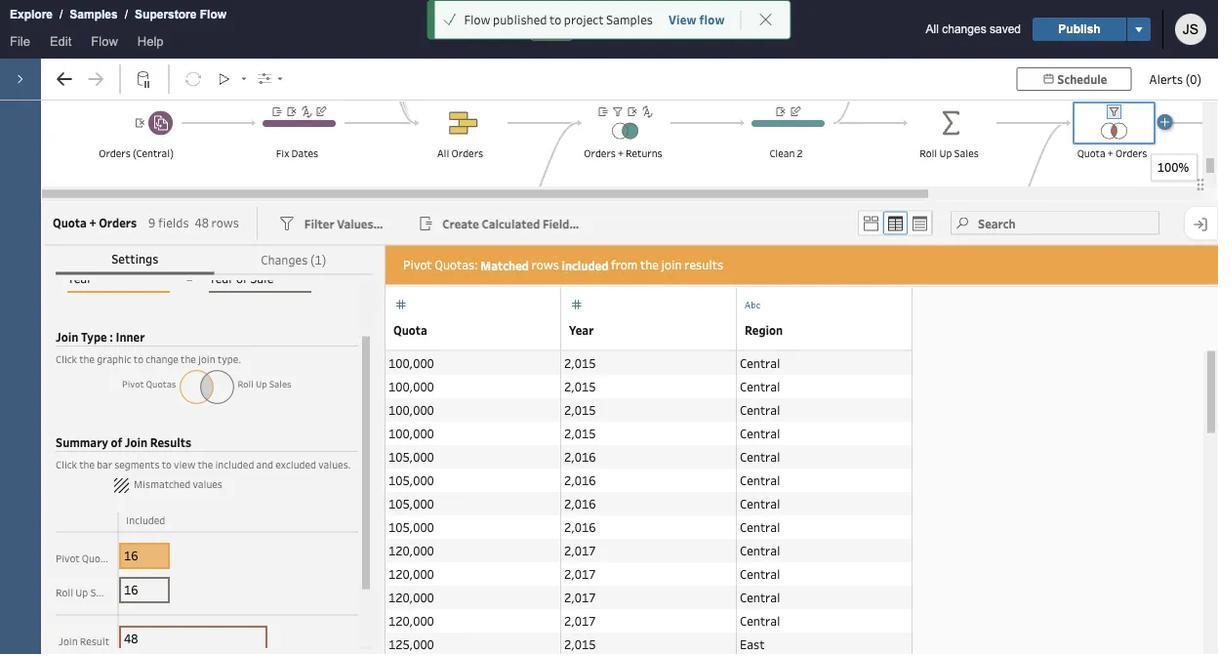 Task type: vqa. For each thing, say whether or not it's contained in the screenshot.
third 100,000 from the top of the The '100,000 100,000 100,000 100,000 105,000 105,000 105,000 105,000 120,000 120,000 120,000 120,000 125,000'
yes



Task type: describe. For each thing, give the bounding box(es) containing it.
1 horizontal spatial up
[[940, 146, 952, 160]]

fix dates
[[276, 146, 318, 160]]

help button
[[128, 30, 173, 59]]

flow inside alert
[[464, 11, 491, 27]]

1 horizontal spatial quota
[[393, 322, 427, 337]]

samples inside alert
[[606, 11, 653, 27]]

7 central from the top
[[740, 495, 781, 511]]

flow
[[700, 12, 725, 27]]

flow button
[[81, 30, 128, 59]]

10 central from the top
[[740, 565, 781, 581]]

4 105,000 from the top
[[389, 518, 434, 534]]

0 horizontal spatial to
[[134, 351, 144, 365]]

12 central from the top
[[740, 612, 781, 628]]

4 2,016 from the top
[[564, 518, 596, 534]]

0 horizontal spatial year
[[67, 269, 92, 285]]

explore / samples / superstore flow
[[10, 8, 227, 21]]

region
[[745, 322, 783, 337]]

Search text field
[[951, 211, 1160, 235]]

1 vertical spatial sales
[[90, 585, 115, 599]]

join type : inner
[[56, 328, 145, 344]]

2,015 2,015 2,015 2,015 2,016 2,016 2,016 2,016 2,017 2,017 2,017 2,017 2,015
[[564, 354, 596, 652]]

east
[[740, 636, 765, 652]]

1 2,017 from the top
[[564, 542, 596, 558]]

the right change
[[181, 351, 196, 365]]

settings
[[111, 250, 158, 266]]

fields
[[158, 215, 189, 231]]

the right 'from'
[[640, 257, 659, 273]]

clean
[[770, 146, 795, 160]]

matched
[[481, 257, 529, 273]]

1 2,016 from the top
[[564, 448, 596, 464]]

1 horizontal spatial year
[[209, 269, 234, 285]]

changes
[[942, 22, 987, 36]]

and
[[256, 457, 273, 471]]

the down type
[[79, 351, 95, 365]]

0 horizontal spatial join
[[198, 351, 215, 365]]

2
[[797, 146, 803, 160]]

the right view
[[198, 457, 213, 471]]

2 2,015 from the top
[[564, 378, 596, 394]]

3 100,000 from the top
[[389, 401, 434, 417]]

project
[[564, 11, 604, 27]]

summary
[[56, 434, 108, 450]]

change
[[146, 351, 179, 365]]

fix
[[276, 146, 289, 160]]

0 horizontal spatial samples
[[70, 8, 118, 21]]

year of sale
[[209, 269, 274, 285]]

: for type
[[110, 328, 113, 344]]

0 horizontal spatial up
[[75, 585, 88, 599]]

view
[[174, 457, 196, 471]]

all orders
[[437, 146, 483, 160]]

segments
[[114, 457, 160, 471]]

2 vertical spatial to
[[162, 457, 172, 471]]

(central)
[[133, 146, 174, 160]]

1 105,000 from the top
[[389, 448, 434, 464]]

changes (1)
[[261, 251, 326, 267]]

0 vertical spatial roll up sales
[[920, 146, 979, 160]]

all for all changes saved
[[926, 22, 939, 36]]

superstore flow link
[[134, 5, 228, 24]]

draft
[[539, 23, 564, 36]]

1 horizontal spatial superstore
[[582, 21, 658, 38]]

4 2,015 from the top
[[564, 425, 596, 441]]

view flow
[[669, 12, 725, 27]]

3 central from the top
[[740, 401, 781, 417]]

1 horizontal spatial join
[[662, 257, 682, 273]]

1 vertical spatial quota
[[53, 214, 87, 230]]

excluded
[[276, 457, 316, 471]]

all changes saved
[[926, 22, 1021, 36]]

edit
[[50, 34, 72, 48]]

2 horizontal spatial +
[[1108, 146, 1114, 160]]

quotas for pivot quotas : matched rows included from the join results
[[435, 257, 475, 273]]

publish
[[1059, 22, 1101, 36]]

type.
[[218, 351, 241, 365]]

0 vertical spatial roll
[[920, 146, 938, 160]]

graphic
[[97, 351, 131, 365]]

2 2,016 from the top
[[564, 471, 596, 488]]

dates
[[291, 146, 318, 160]]

values.
[[318, 457, 351, 471]]

8 central from the top
[[740, 518, 781, 534]]

9
[[149, 215, 156, 231]]

(0)
[[1186, 71, 1202, 87]]

2 105,000 from the top
[[389, 471, 434, 488]]

flow inside popup button
[[91, 34, 118, 48]]

central central central central central central central central central central central central east
[[740, 354, 781, 652]]

alerts (0)
[[1150, 71, 1202, 87]]

2 2,017 from the top
[[564, 565, 596, 581]]

1 vertical spatial included
[[215, 457, 254, 471]]

6 central from the top
[[740, 471, 781, 488]]

results
[[150, 434, 191, 450]]

explore link
[[9, 5, 54, 24]]

0 vertical spatial quota
[[1078, 146, 1106, 160]]

published
[[493, 11, 547, 27]]

file button
[[0, 30, 40, 59]]

0 horizontal spatial roll
[[56, 585, 73, 599]]

4 central from the top
[[740, 425, 781, 441]]

1 2,015 from the top
[[564, 354, 596, 370]]

5 2,015 from the top
[[564, 636, 596, 652]]

: for quotas
[[475, 257, 478, 273]]

all for all orders
[[437, 146, 450, 160]]

explore
[[10, 8, 53, 21]]

1 central from the top
[[740, 354, 781, 370]]

1 / from the left
[[60, 8, 63, 21]]



Task type: locate. For each thing, give the bounding box(es) containing it.
100,000
[[389, 354, 434, 370], [389, 378, 434, 394], [389, 401, 434, 417], [389, 425, 434, 441]]

of for year
[[236, 269, 248, 285]]

2 horizontal spatial quota
[[1078, 146, 1106, 160]]

superstore flow
[[582, 21, 695, 38]]

quota + orders
[[1078, 146, 1148, 160], [53, 214, 137, 230]]

publish button
[[1033, 18, 1127, 41]]

: left "matched"
[[475, 257, 478, 273]]

quotas
[[435, 257, 475, 273], [82, 551, 115, 565]]

/ right "samples" link
[[125, 8, 128, 21]]

/ up edit at the left of the page
[[60, 8, 63, 21]]

join for join type : inner
[[56, 328, 78, 344]]

to inside flow published to project samples alert
[[550, 11, 562, 27]]

3 120,000 from the top
[[389, 589, 434, 605]]

all
[[926, 22, 939, 36], [437, 146, 450, 160]]

1 horizontal spatial all
[[926, 22, 939, 36]]

quota + orders up settings
[[53, 214, 137, 230]]

pivot quotas : matched rows included from the join results
[[403, 257, 724, 273]]

0 horizontal spatial +
[[89, 214, 96, 230]]

11 central from the top
[[740, 589, 781, 605]]

clean 2
[[770, 146, 803, 160]]

1 click from the top
[[56, 351, 77, 365]]

pivot quotas
[[56, 551, 115, 565]]

0 vertical spatial of
[[236, 269, 248, 285]]

0 horizontal spatial /
[[60, 8, 63, 21]]

1 vertical spatial roll up sales
[[56, 585, 115, 599]]

0 vertical spatial sales
[[954, 146, 979, 160]]

0 vertical spatial click
[[56, 351, 77, 365]]

year right =
[[209, 269, 234, 285]]

2 / from the left
[[125, 8, 128, 21]]

quotas for pivot quotas
[[82, 551, 115, 565]]

orders (central)
[[99, 146, 174, 160]]

0 vertical spatial quota + orders
[[1078, 146, 1148, 160]]

js button
[[1176, 14, 1207, 45]]

option group
[[858, 210, 933, 236]]

1 vertical spatial all
[[437, 146, 450, 160]]

click for join type : inner
[[56, 351, 77, 365]]

samples up flow popup button at the top left of page
[[70, 8, 118, 21]]

0 vertical spatial to
[[550, 11, 562, 27]]

2,016
[[564, 448, 596, 464], [564, 471, 596, 488], [564, 495, 596, 511], [564, 518, 596, 534]]

0 horizontal spatial sales
[[90, 585, 115, 599]]

1 vertical spatial join
[[198, 351, 215, 365]]

1 vertical spatial pivot
[[56, 551, 80, 565]]

4 100,000 from the top
[[389, 425, 434, 441]]

quota + orders down 'schedule'
[[1078, 146, 1148, 160]]

view flow link
[[668, 11, 726, 28]]

view
[[669, 12, 697, 27]]

click down join type : inner on the left of the page
[[56, 351, 77, 365]]

0 horizontal spatial :
[[110, 328, 113, 344]]

3 2,017 from the top
[[564, 589, 596, 605]]

the left "bar"
[[79, 457, 95, 471]]

1 horizontal spatial +
[[618, 146, 624, 160]]

1 horizontal spatial rows
[[532, 257, 559, 273]]

+ down 'schedule' button
[[1108, 146, 1114, 160]]

alerts
[[1150, 71, 1183, 87]]

pivot left "matched"
[[403, 257, 432, 273]]

1 vertical spatial to
[[134, 351, 144, 365]]

changes
[[261, 251, 308, 267]]

/
[[60, 8, 63, 21], [125, 8, 128, 21]]

of up "bar"
[[111, 434, 122, 450]]

superstore left view
[[582, 21, 658, 38]]

from
[[611, 257, 638, 273]]

+ left returns
[[618, 146, 624, 160]]

orders + returns
[[584, 146, 663, 160]]

1 vertical spatial click
[[56, 457, 77, 471]]

0 vertical spatial quotas
[[435, 257, 475, 273]]

5 central from the top
[[740, 448, 781, 464]]

0 vertical spatial rows
[[211, 215, 239, 231]]

: right type
[[110, 328, 113, 344]]

0 vertical spatial pivot
[[403, 257, 432, 273]]

0 horizontal spatial included
[[215, 457, 254, 471]]

1 horizontal spatial quotas
[[435, 257, 475, 273]]

join for join result
[[59, 634, 78, 648]]

3 105,000 from the top
[[389, 495, 434, 511]]

1 horizontal spatial roll up sales
[[920, 146, 979, 160]]

1 horizontal spatial pivot
[[403, 257, 432, 273]]

saved
[[990, 22, 1021, 36]]

1 horizontal spatial /
[[125, 8, 128, 21]]

returns
[[626, 146, 663, 160]]

=
[[186, 269, 193, 285]]

sale
[[250, 269, 274, 285]]

1 vertical spatial roll
[[56, 585, 73, 599]]

120,000
[[389, 542, 434, 558], [389, 565, 434, 581], [389, 589, 434, 605], [389, 612, 434, 628]]

flow
[[200, 8, 227, 21], [464, 11, 491, 27], [662, 21, 695, 38], [91, 34, 118, 48]]

4 2,017 from the top
[[564, 612, 596, 628]]

rows right '48'
[[211, 215, 239, 231]]

1 vertical spatial quotas
[[82, 551, 115, 565]]

year
[[67, 269, 92, 285], [209, 269, 234, 285], [569, 322, 594, 337]]

of
[[236, 269, 248, 285], [111, 434, 122, 450]]

included inside pivot quotas : matched rows included from the join results
[[562, 257, 609, 273]]

help
[[137, 34, 164, 48]]

year up type
[[67, 269, 92, 285]]

0 horizontal spatial of
[[111, 434, 122, 450]]

pivot up join result
[[56, 551, 80, 565]]

success image
[[443, 13, 456, 26]]

48
[[195, 215, 209, 231]]

1 vertical spatial :
[[110, 328, 113, 344]]

samples
[[70, 8, 118, 21], [606, 11, 653, 27]]

schedule
[[1058, 71, 1108, 87]]

rows right "matched"
[[532, 257, 559, 273]]

to left project
[[550, 11, 562, 27]]

click
[[56, 351, 77, 365], [56, 457, 77, 471]]

1 horizontal spatial of
[[236, 269, 248, 285]]

results
[[685, 257, 724, 273]]

up
[[940, 146, 952, 160], [75, 585, 88, 599]]

click for summary of join results
[[56, 457, 77, 471]]

2 vertical spatial quota
[[393, 322, 427, 337]]

central
[[740, 354, 781, 370], [740, 378, 781, 394], [740, 401, 781, 417], [740, 425, 781, 441], [740, 448, 781, 464], [740, 471, 781, 488], [740, 495, 781, 511], [740, 518, 781, 534], [740, 542, 781, 558], [740, 565, 781, 581], [740, 589, 781, 605], [740, 612, 781, 628]]

sales
[[954, 146, 979, 160], [90, 585, 115, 599]]

bar
[[97, 457, 112, 471]]

2 100,000 from the top
[[389, 378, 434, 394]]

1 horizontal spatial quota + orders
[[1078, 146, 1148, 160]]

click down summary
[[56, 457, 77, 471]]

1 horizontal spatial samples
[[606, 11, 653, 27]]

0 horizontal spatial superstore
[[135, 8, 197, 21]]

2 vertical spatial join
[[59, 634, 78, 648]]

9 central from the top
[[740, 542, 781, 558]]

quotas left "matched"
[[435, 257, 475, 273]]

105,000
[[389, 448, 434, 464], [389, 471, 434, 488], [389, 495, 434, 511], [389, 518, 434, 534]]

1 120,000 from the top
[[389, 542, 434, 558]]

of left sale
[[236, 269, 248, 285]]

schedule button
[[1017, 67, 1132, 91]]

1 100,000 from the top
[[389, 354, 434, 370]]

2 horizontal spatial year
[[569, 322, 594, 337]]

1 vertical spatial join
[[125, 434, 148, 450]]

to left view
[[162, 457, 172, 471]]

roll up sales
[[920, 146, 979, 160], [56, 585, 115, 599]]

pivot
[[403, 257, 432, 273], [56, 551, 80, 565]]

js
[[1183, 21, 1199, 37]]

100,000 100,000 100,000 100,000 105,000 105,000 105,000 105,000 120,000 120,000 120,000 120,000 125,000
[[389, 354, 434, 652]]

to down the inner
[[134, 351, 144, 365]]

0 horizontal spatial roll up sales
[[56, 585, 115, 599]]

1 vertical spatial up
[[75, 585, 88, 599]]

samples link
[[69, 5, 119, 24]]

1 horizontal spatial :
[[475, 257, 478, 273]]

0 vertical spatial all
[[926, 22, 939, 36]]

(1)
[[310, 251, 326, 267]]

:
[[475, 257, 478, 273], [110, 328, 113, 344]]

3 2,016 from the top
[[564, 495, 596, 511]]

result
[[80, 634, 109, 648]]

join left type
[[56, 328, 78, 344]]

included
[[562, 257, 609, 273], [215, 457, 254, 471]]

join left the type.
[[198, 351, 215, 365]]

1 horizontal spatial sales
[[954, 146, 979, 160]]

1 horizontal spatial to
[[162, 457, 172, 471]]

superstore
[[135, 8, 197, 21], [582, 21, 658, 38]]

click the bar segments to view the included and excluded values.
[[56, 457, 351, 471]]

0 vertical spatial join
[[662, 257, 682, 273]]

click the graphic to change the join type.
[[56, 351, 241, 365]]

0 horizontal spatial quota + orders
[[53, 214, 137, 230]]

None radio
[[859, 211, 884, 235], [884, 211, 908, 235], [908, 211, 932, 235], [859, 211, 884, 235], [884, 211, 908, 235], [908, 211, 932, 235]]

1 vertical spatial quota + orders
[[53, 214, 137, 230]]

to
[[550, 11, 562, 27], [134, 351, 144, 365], [162, 457, 172, 471]]

1 horizontal spatial roll
[[920, 146, 938, 160]]

2 120,000 from the top
[[389, 565, 434, 581]]

3 2,015 from the top
[[564, 401, 596, 417]]

0 horizontal spatial rows
[[211, 215, 239, 231]]

+ left 9
[[89, 214, 96, 230]]

0 horizontal spatial quotas
[[82, 551, 115, 565]]

4 120,000 from the top
[[389, 612, 434, 628]]

flow published to project samples
[[464, 11, 653, 27]]

join
[[56, 328, 78, 344], [125, 434, 148, 450], [59, 634, 78, 648]]

pivot for pivot quotas
[[56, 551, 80, 565]]

0 horizontal spatial quota
[[53, 214, 87, 230]]

type
[[81, 328, 107, 344]]

superstore up help
[[135, 8, 197, 21]]

125,000
[[389, 636, 434, 652]]

year down pivot quotas : matched rows included from the join results
[[569, 322, 594, 337]]

9 fields 48 rows
[[149, 215, 239, 231]]

2 central from the top
[[740, 378, 781, 394]]

+
[[618, 146, 624, 160], [1108, 146, 1114, 160], [89, 214, 96, 230]]

inner
[[116, 328, 145, 344]]

edit button
[[40, 30, 81, 59]]

1 vertical spatial of
[[111, 434, 122, 450]]

join up 'segments'
[[125, 434, 148, 450]]

roll
[[920, 146, 938, 160], [56, 585, 73, 599]]

join
[[662, 257, 682, 273], [198, 351, 215, 365]]

0 vertical spatial up
[[940, 146, 952, 160]]

0 vertical spatial join
[[56, 328, 78, 344]]

of for summary
[[111, 434, 122, 450]]

samples right project
[[606, 11, 653, 27]]

2 click from the top
[[56, 457, 77, 471]]

2,015
[[564, 354, 596, 370], [564, 378, 596, 394], [564, 401, 596, 417], [564, 425, 596, 441], [564, 636, 596, 652]]

file
[[10, 34, 30, 48]]

join left the result
[[59, 634, 78, 648]]

summary of join results
[[56, 434, 191, 450]]

0 horizontal spatial pivot
[[56, 551, 80, 565]]

included left and
[[215, 457, 254, 471]]

rows
[[211, 215, 239, 231], [532, 257, 559, 273]]

2 horizontal spatial to
[[550, 11, 562, 27]]

quotas up the result
[[82, 551, 115, 565]]

0 vertical spatial :
[[475, 257, 478, 273]]

join left results
[[662, 257, 682, 273]]

0 vertical spatial included
[[562, 257, 609, 273]]

join result
[[59, 634, 109, 648]]

1 vertical spatial rows
[[532, 257, 559, 273]]

0 horizontal spatial all
[[437, 146, 450, 160]]

included left 'from'
[[562, 257, 609, 273]]

pivot for pivot quotas : matched rows included from the join results
[[403, 257, 432, 273]]

flow published to project samples alert
[[464, 11, 653, 29]]

1 horizontal spatial included
[[562, 257, 609, 273]]



